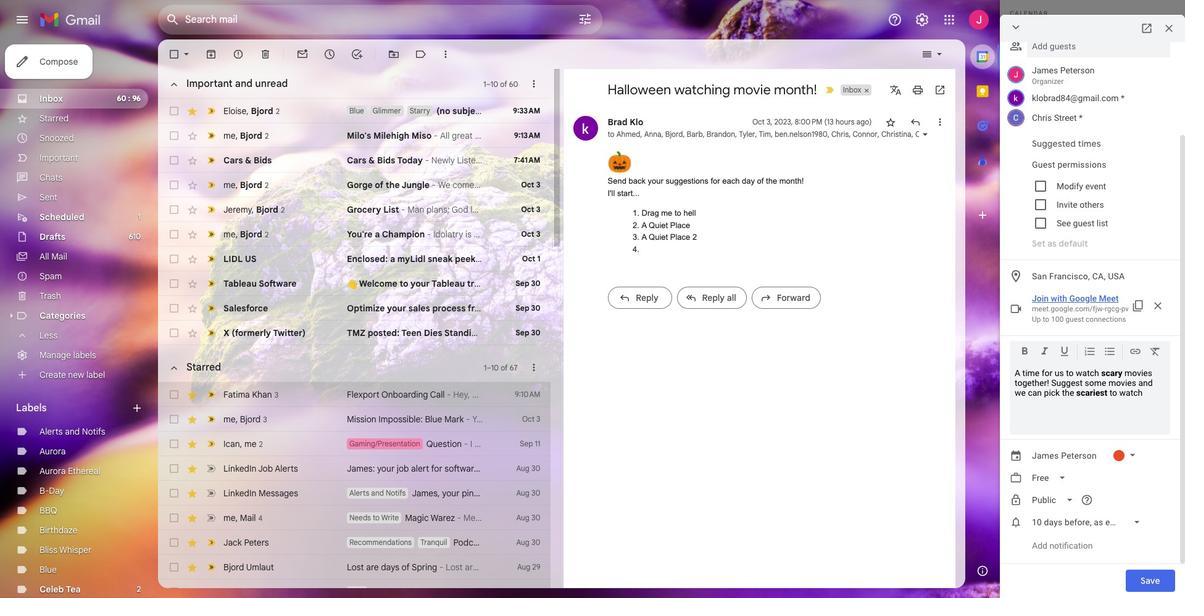 Task type: vqa. For each thing, say whether or not it's contained in the screenshot.


Task type: locate. For each thing, give the bounding box(es) containing it.
60 left inbox section options image
[[509, 79, 518, 89]]

glimmer
[[373, 106, 401, 115]]

aug for podcasts
[[516, 538, 530, 547]]

1 aug 30 from the top
[[516, 464, 540, 473]]

5 30 from the top
[[531, 489, 540, 498]]

sep right lead
[[516, 304, 529, 313]]

starred tab panel
[[158, 346, 652, 599]]

1 left 67
[[484, 363, 487, 372]]

car
[[521, 328, 536, 339]]

1 vertical spatial mail
[[240, 513, 256, 524]]

gaming/presentation
[[349, 439, 420, 449]]

of right 'days'
[[402, 562, 410, 573]]

1 vertical spatial linkedin
[[223, 488, 256, 499]]

sep 30
[[516, 279, 540, 288], [516, 304, 540, 313], [516, 328, 540, 338]]

0 horizontal spatial 60
[[117, 94, 126, 103]]

0 horizontal spatial mail
[[51, 251, 67, 262]]

teen
[[401, 328, 422, 339]]

4 30 from the top
[[531, 464, 540, 473]]

oct 3 for gorge of the jungle -
[[521, 180, 540, 189]]

b-
[[40, 486, 49, 497]]

6 30 from the top
[[531, 514, 540, 523]]

1 horizontal spatial blue
[[349, 106, 364, 115]]

for inside send back your suggestions for each day of the month! i'll start... drag me to hell a quiet place a quiet place 2
[[711, 177, 720, 186]]

0 horizontal spatial important
[[40, 152, 78, 164]]

- right miso
[[434, 130, 438, 141]]

10 left inbox section options image
[[491, 79, 498, 89]]

alert
[[411, 464, 429, 475]]

your up sales
[[411, 278, 430, 289]]

10 inside 'starred' tab panel
[[491, 363, 499, 372]]

0 vertical spatial notifs
[[82, 426, 105, 438]]

19 row from the top
[[158, 580, 550, 599]]

1 vertical spatial 60
[[117, 94, 126, 103]]

2 inside eloise , bjord 2
[[276, 106, 280, 116]]

alerts and notifs
[[40, 426, 105, 438]]

None search field
[[158, 5, 602, 35]]

reply
[[702, 293, 725, 304]]

3 for mission impossible: blue mark -
[[536, 415, 540, 424]]

1 horizontal spatial notifs
[[386, 489, 406, 498]]

0 vertical spatial quiet
[[649, 221, 668, 230]]

1 30 from the top
[[531, 279, 540, 288]]

and for important and unread
[[235, 78, 253, 90]]

to right welcome
[[400, 278, 408, 289]]

and up 'write'
[[371, 489, 384, 498]]

row down you're on the left of page
[[158, 247, 550, 272]]

bliss
[[40, 545, 57, 556]]

and left unread
[[235, 78, 253, 90]]

blue down bliss
[[40, 565, 57, 576]]

sep 30 down 'cash'
[[516, 328, 540, 338]]

2 bids from the left
[[377, 155, 395, 166]]

0 vertical spatial sep 30
[[516, 279, 540, 288]]

1 sep 30 from the top
[[516, 279, 540, 288]]

3 row from the top
[[158, 148, 550, 173]]

1 vertical spatial –
[[487, 363, 491, 372]]

30 down "please"
[[531, 514, 540, 523]]

jacob simon
[[223, 587, 274, 598]]

– inside 'starred' tab panel
[[487, 363, 491, 372]]

96
[[132, 94, 141, 103]]

ican
[[223, 439, 240, 450]]

0 vertical spatial place
[[670, 221, 690, 230]]

👋 image
[[347, 280, 357, 290]]

aug 30 for james, your pin is 782820. please confirm your email address
[[516, 489, 540, 498]]

for for alert
[[431, 464, 442, 475]]

1 horizontal spatial the
[[766, 177, 777, 186]]

important and unread tab panel
[[158, 69, 654, 346]]

2 vertical spatial me , bjord 2
[[223, 229, 269, 240]]

2 for 4th row from the top
[[265, 181, 269, 190]]

row containing x (formerly twitter)
[[158, 321, 654, 346]]

bjord right the "eloise"
[[251, 105, 273, 116]]

cars & bids
[[223, 155, 272, 166]]

1 horizontal spatial alerts
[[275, 464, 298, 475]]

1 vertical spatial for
[[431, 464, 442, 475]]

0 vertical spatial mail
[[51, 251, 67, 262]]

- up enclosed: a mylidl sneak peek link
[[427, 229, 431, 240]]

main menu image
[[15, 12, 30, 27]]

celeb tea
[[40, 585, 81, 596]]

subject)
[[452, 106, 487, 117]]

2 horizontal spatial alerts
[[349, 489, 369, 498]]

inbox
[[843, 85, 861, 94], [40, 93, 63, 104]]

are
[[366, 562, 379, 573]]

me , bjord 2 up "cars & bids"
[[223, 130, 269, 141]]

row up you're on the left of page
[[158, 198, 550, 222]]

– left 67
[[487, 363, 491, 372]]

ahmed
[[616, 130, 640, 139]]

linkedin messages
[[223, 488, 298, 499]]

and inside labels navigation
[[65, 426, 80, 438]]

for left each
[[711, 177, 720, 186]]

3 me , bjord 2 from the top
[[223, 229, 269, 240]]

alerts and notifs link
[[40, 426, 105, 438]]

0 vertical spatial alerts
[[40, 426, 63, 438]]

tableau inside "link"
[[432, 278, 465, 289]]

2 horizontal spatial blue
[[425, 414, 442, 425]]

10 row from the top
[[158, 321, 654, 346]]

1 horizontal spatial for
[[711, 177, 720, 186]]

mail left 4
[[240, 513, 256, 524]]

1 aurora from the top
[[40, 446, 66, 457]]

linkedin for linkedin messages
[[223, 488, 256, 499]]

me inside send back your suggestions for each day of the month! i'll start... drag me to hell a quiet place a quiet place 2
[[661, 209, 672, 218]]

a for champion
[[375, 229, 380, 240]]

1 vertical spatial notifs
[[386, 489, 406, 498]]

row up mission
[[158, 383, 550, 407]]

alerts down james:
[[349, 489, 369, 498]]

starred link
[[40, 113, 69, 124]]

2 vertical spatial sep 30
[[516, 328, 540, 338]]

0 vertical spatial linkedin
[[223, 464, 256, 475]]

aug down "please"
[[516, 514, 530, 523]]

0 vertical spatial starred
[[40, 113, 69, 124]]

enclosed: a mylidl sneak peek link
[[347, 253, 499, 265]]

0 horizontal spatial bids
[[254, 155, 272, 166]]

to
[[608, 130, 615, 139], [675, 209, 681, 218], [400, 278, 408, 289], [510, 303, 519, 314], [373, 514, 380, 523]]

0 horizontal spatial cars
[[223, 155, 243, 166]]

2 me , bjord 2 from the top
[[223, 179, 269, 190]]

me for 4th row from the top
[[223, 179, 236, 190]]

your left sales
[[387, 303, 406, 314]]

1 inside 'starred' tab panel
[[484, 363, 487, 372]]

aug
[[516, 464, 530, 473], [516, 489, 530, 498], [516, 514, 530, 523], [516, 538, 530, 547], [517, 563, 530, 572], [517, 588, 531, 597]]

linkedin for linkedin job alerts
[[223, 464, 256, 475]]

oct 3 inside 'starred' tab panel
[[522, 415, 540, 424]]

warez
[[431, 513, 455, 524]]

2 sep 30 from the top
[[516, 304, 540, 313]]

None checkbox
[[168, 48, 180, 60], [168, 105, 180, 117], [168, 154, 180, 167], [168, 278, 180, 290], [168, 488, 180, 500], [168, 537, 180, 549], [168, 562, 180, 574], [168, 48, 180, 60], [168, 105, 180, 117], [168, 154, 180, 167], [168, 278, 180, 290], [168, 488, 180, 500], [168, 537, 180, 549], [168, 562, 180, 574]]

blue
[[349, 106, 364, 115], [425, 414, 442, 425], [40, 565, 57, 576]]

inbox for inbox button
[[843, 85, 861, 94]]

me , bjord 2 up us
[[223, 229, 269, 240]]

drafts link
[[40, 231, 66, 243]]

1 vertical spatial a
[[390, 254, 395, 265]]

aurora for aurora "link"
[[40, 446, 66, 457]]

1 horizontal spatial tableau
[[432, 278, 465, 289]]

notifs inside alerts and notifs james, your pin is 782820. please confirm your email address
[[386, 489, 406, 498]]

bjord
[[251, 105, 273, 116], [665, 130, 683, 139], [240, 130, 262, 141], [240, 179, 262, 190], [256, 204, 278, 215], [240, 229, 262, 240], [240, 414, 261, 425], [223, 562, 244, 573]]

me for 4th row from the bottom of the halloween watching movie month! main content
[[223, 513, 236, 524]]

& up gorge
[[369, 155, 375, 166]]

to right lead
[[510, 303, 519, 314]]

simon
[[250, 587, 274, 598]]

1 horizontal spatial important
[[186, 78, 232, 90]]

me right drag on the right top
[[661, 209, 672, 218]]

30 up 29
[[531, 538, 540, 547]]

1 vertical spatial sep 30
[[516, 304, 540, 313]]

watching
[[674, 81, 730, 98]]

None checkbox
[[168, 130, 180, 142], [168, 179, 180, 191], [168, 204, 180, 216], [168, 228, 180, 241], [168, 253, 180, 265], [168, 302, 180, 315], [168, 327, 180, 339], [168, 389, 180, 401], [168, 414, 180, 426], [168, 438, 180, 451], [168, 463, 180, 475], [168, 512, 180, 525], [168, 586, 180, 599], [168, 130, 180, 142], [168, 179, 180, 191], [168, 204, 180, 216], [168, 228, 180, 241], [168, 253, 180, 265], [168, 302, 180, 315], [168, 327, 180, 339], [168, 389, 180, 401], [168, 414, 180, 426], [168, 438, 180, 451], [168, 463, 180, 475], [168, 512, 180, 525], [168, 586, 180, 599]]

30 up the 'car'
[[531, 304, 540, 313]]

tableau down lidl us
[[223, 278, 257, 289]]

3
[[536, 180, 540, 189], [536, 205, 540, 214], [536, 230, 540, 239], [274, 390, 278, 400], [536, 415, 540, 424], [263, 415, 267, 424]]

30 right in
[[531, 464, 540, 473]]

days
[[381, 562, 399, 573]]

lidl
[[223, 254, 243, 265]]

aurora up "aurora ethereal"
[[40, 446, 66, 457]]

me up 'jeremy'
[[223, 179, 236, 190]]

15 row from the top
[[158, 481, 652, 506]]

compose
[[40, 56, 78, 67]]

pin
[[462, 488, 474, 499]]

sep down oct 1 at left top
[[516, 279, 529, 288]]

0 vertical spatial for
[[711, 177, 720, 186]]

to ahmed , anna , bjord , barb , brandon , tyler , tim , ben.nelson1980 , chris , connor , christina , clark
[[608, 130, 933, 139]]

bliss whisper link
[[40, 545, 92, 556]]

0 horizontal spatial for
[[431, 464, 442, 475]]

13 row from the top
[[158, 432, 550, 457]]

sep for x (formerly twitter)
[[516, 328, 529, 338]]

miso
[[412, 130, 432, 141]]

inbox link
[[40, 93, 63, 104]]

search mail image
[[162, 9, 184, 31]]

0 vertical spatial 10
[[491, 79, 498, 89]]

aug left 28
[[517, 588, 531, 597]]

0 horizontal spatial a
[[375, 229, 380, 240]]

1 – 10 of 67
[[484, 363, 518, 372]]

labels
[[16, 402, 47, 415]]

– inside important and unread tab panel
[[486, 79, 491, 89]]

important inside button
[[186, 78, 232, 90]]

row up optimize
[[158, 272, 550, 296]]

3 inside me , bjord 3
[[263, 415, 267, 424]]

30 for (formerly
[[531, 328, 540, 338]]

3 sep 30 from the top
[[516, 328, 540, 338]]

brandon
[[707, 130, 735, 139]]

to left 'write'
[[373, 514, 380, 523]]

2 inside labels navigation
[[137, 585, 141, 594]]

and for alerts and notifs james, your pin is 782820. please confirm your email address
[[371, 489, 384, 498]]

row up james:
[[158, 432, 550, 457]]

and inside optimize your sales process from lead to cash and beyond link
[[543, 303, 559, 314]]

connor
[[853, 130, 878, 139]]

1 a from the top
[[642, 221, 647, 230]]

important down archive icon
[[186, 78, 232, 90]]

me up the lidl
[[223, 229, 236, 240]]

to inside "link"
[[400, 278, 408, 289]]

aurora ethereal
[[40, 466, 100, 477]]

a
[[642, 221, 647, 230], [642, 233, 647, 242]]

1 vertical spatial aurora
[[40, 466, 66, 477]]

2 row from the top
[[158, 123, 550, 148]]

notifs for alerts and notifs james, your pin is 782820. please confirm your email address
[[386, 489, 406, 498]]

to inside needs to write magic warez -
[[373, 514, 380, 523]]

30 down 'cash'
[[531, 328, 540, 338]]

row containing fatima khan
[[158, 383, 550, 407]]

0 vertical spatial aurora
[[40, 446, 66, 457]]

notifs up 'write'
[[386, 489, 406, 498]]

sep 30 down oct 1 at left top
[[516, 279, 540, 288]]

1 horizontal spatial inbox
[[843, 85, 861, 94]]

mail
[[51, 251, 67, 262], [240, 513, 256, 524]]

inbox up the hours
[[843, 85, 861, 94]]

and down labels heading
[[65, 426, 80, 438]]

3 30 from the top
[[531, 328, 540, 338]]

milehigh
[[373, 130, 409, 141]]

0 vertical spatial me , bjord 2
[[223, 130, 269, 141]]

create
[[40, 370, 66, 381]]

1 cars from the left
[[223, 155, 243, 166]]

row down welcome
[[158, 296, 593, 321]]

1 vertical spatial a
[[642, 233, 647, 242]]

row down grocery
[[158, 222, 550, 247]]

0 horizontal spatial starred
[[40, 113, 69, 124]]

sep 30 for to
[[516, 304, 540, 313]]

aug 30 up aug 29
[[516, 538, 540, 547]]

row
[[158, 99, 550, 123], [158, 123, 550, 148], [158, 148, 550, 173], [158, 173, 550, 198], [158, 198, 550, 222], [158, 222, 550, 247], [158, 247, 550, 272], [158, 272, 550, 296], [158, 296, 593, 321], [158, 321, 654, 346], [158, 383, 550, 407], [158, 407, 550, 432], [158, 432, 550, 457], [158, 457, 633, 481], [158, 481, 652, 506], [158, 506, 550, 531], [158, 531, 550, 555], [158, 555, 550, 580], [158, 580, 550, 599]]

and inside alerts and notifs james, your pin is 782820. please confirm your email address
[[371, 489, 384, 498]]

3 for gorge of the jungle -
[[536, 180, 540, 189]]

- right "today"
[[425, 155, 429, 166]]

7 row from the top
[[158, 247, 550, 272]]

1 horizontal spatial &
[[369, 155, 375, 166]]

your inside send back your suggestions for each day of the month! i'll start... drag me to hell a quiet place a quiet place 2
[[648, 177, 663, 186]]

0 horizontal spatial &
[[245, 155, 251, 166]]

0 vertical spatial –
[[486, 79, 491, 89]]

2 for sixth row from the top of the halloween watching movie month! main content
[[265, 230, 269, 239]]

blue left mark
[[425, 414, 442, 425]]

2 aug 30 from the top
[[516, 489, 540, 498]]

0 vertical spatial a
[[375, 229, 380, 240]]

inbox inside labels navigation
[[40, 93, 63, 104]]

1 horizontal spatial bids
[[377, 155, 395, 166]]

18 row from the top
[[158, 555, 550, 580]]

has
[[565, 464, 578, 475]]

1 vertical spatial starred
[[186, 362, 221, 374]]

1 me , bjord 2 from the top
[[223, 130, 269, 141]]

sep for tableau software
[[516, 279, 529, 288]]

1 vertical spatial place
[[670, 233, 690, 242]]

notifs for alerts and notifs
[[82, 426, 105, 438]]

report spam image
[[232, 48, 244, 60]]

11 row from the top
[[158, 383, 550, 407]]

1 row from the top
[[158, 99, 550, 123]]

1 place from the top
[[670, 221, 690, 230]]

7 30 from the top
[[531, 538, 540, 547]]

oct inside 'starred' tab panel
[[522, 415, 534, 424]]

labels navigation
[[0, 40, 158, 599]]

0 horizontal spatial blue
[[40, 565, 57, 576]]

tim
[[759, 130, 771, 139]]

row containing linkedin messages
[[158, 481, 652, 506]]

0 horizontal spatial notifs
[[82, 426, 105, 438]]

tab list
[[965, 40, 1000, 554]]

0 horizontal spatial alerts
[[40, 426, 63, 438]]

spring
[[412, 562, 437, 573]]

delete image
[[259, 48, 272, 60]]

important down snoozed
[[40, 152, 78, 164]]

row up milo's
[[158, 99, 550, 123]]

peters
[[244, 538, 269, 549]]

4 aug 30 from the top
[[516, 538, 540, 547]]

aug up aug 29
[[516, 538, 530, 547]]

2 inside "ican , me 2"
[[259, 440, 263, 449]]

me , bjord 2 for milo's
[[223, 130, 269, 141]]

less
[[40, 330, 58, 341]]

aug 30 down in
[[516, 489, 540, 498]]

1 & from the left
[[245, 155, 251, 166]]

cars for cars & bids
[[223, 155, 243, 166]]

lost
[[347, 562, 364, 573]]

quiet
[[649, 221, 668, 230], [649, 233, 668, 242]]

inbox inside button
[[843, 85, 861, 94]]

8 row from the top
[[158, 272, 550, 296]]

0 vertical spatial blue
[[349, 106, 364, 115]]

to down brad on the right
[[608, 130, 615, 139]]

row up lost in the bottom left of the page
[[158, 531, 550, 555]]

row up grocery
[[158, 173, 550, 198]]

of for 67
[[501, 363, 508, 372]]

1 vertical spatial alerts
[[275, 464, 298, 475]]

1 vertical spatial me , bjord 2
[[223, 179, 269, 190]]

sep down 'cash'
[[516, 328, 529, 338]]

row down glimmer
[[158, 123, 550, 148]]

labels heading
[[16, 402, 131, 415]]

30 down 'east'
[[531, 489, 540, 498]]

for inside "link"
[[431, 464, 442, 475]]

the left jungle
[[386, 180, 400, 191]]

17 row from the top
[[158, 531, 550, 555]]

alerts and notifs james, your pin is 782820. please confirm your email address
[[349, 488, 652, 499]]

of left inbox section options image
[[500, 79, 507, 89]]

row down lost in the bottom left of the page
[[158, 580, 550, 599]]

1 inside labels navigation
[[138, 212, 141, 222]]

lost are days of spring -
[[347, 562, 446, 573]]

add to tasks image
[[351, 48, 363, 60]]

60 inside labels navigation
[[117, 94, 126, 103]]

1 linkedin from the top
[[223, 464, 256, 475]]

engineer
[[481, 464, 516, 475]]

2 aurora from the top
[[40, 466, 66, 477]]

10 for 1 – 10 of 67
[[491, 363, 499, 372]]

ican , me 2
[[223, 439, 263, 450]]

please
[[518, 488, 544, 499]]

aug right 782820.
[[516, 489, 530, 498]]

and for alerts and notifs
[[65, 426, 80, 438]]

bjord down "cars & bids"
[[240, 179, 262, 190]]

1 vertical spatial blue
[[425, 414, 442, 425]]

cars up 'jeremy'
[[223, 155, 243, 166]]

movie
[[733, 81, 771, 98]]

0 horizontal spatial tableau
[[223, 278, 257, 289]]

label
[[86, 370, 105, 381]]

alerts inside alerts and notifs james, your pin is 782820. please confirm your email address
[[349, 489, 369, 498]]

and right 'cash'
[[543, 303, 559, 314]]

3 aug 30 from the top
[[516, 514, 540, 523]]

row up 'recommendations'
[[158, 506, 550, 531]]

1 horizontal spatial mail
[[240, 513, 256, 524]]

important for important link
[[40, 152, 78, 164]]

14 row from the top
[[158, 457, 633, 481]]

month! up 2023,
[[774, 81, 817, 98]]

to left the hell
[[675, 209, 681, 218]]

aurora down aurora "link"
[[40, 466, 66, 477]]

1 vertical spatial month!
[[779, 177, 804, 186]]

hours
[[836, 117, 855, 127]]

30 for job
[[531, 464, 540, 473]]

1 horizontal spatial cars
[[347, 155, 366, 166]]

concrete
[[595, 328, 633, 339]]

2 inside jeremy , bjord 2
[[281, 205, 285, 214]]

2 cars from the left
[[347, 155, 366, 166]]

linkedin down "ican , me 2"
[[223, 464, 256, 475]]

grocery list -
[[347, 204, 407, 215]]

11
[[535, 439, 540, 449]]

christina
[[881, 130, 911, 139]]

blue inside labels navigation
[[40, 565, 57, 576]]

created
[[603, 464, 633, 475]]

b-day link
[[40, 486, 64, 497]]

linkedin up me , mail 4
[[223, 488, 256, 499]]

1 vertical spatial 10
[[491, 363, 499, 372]]

blue up milo's
[[349, 106, 364, 115]]

1 horizontal spatial a
[[390, 254, 395, 265]]

drag
[[642, 209, 659, 218]]

oct for grocery list -
[[521, 205, 534, 214]]

2 tableau from the left
[[432, 278, 465, 289]]

2 for row containing jeremy
[[281, 205, 285, 214]]

snoozed
[[40, 133, 74, 144]]

of
[[500, 79, 507, 89], [757, 177, 764, 186], [375, 180, 383, 191], [501, 363, 508, 372], [402, 562, 410, 573]]

2 vertical spatial alerts
[[349, 489, 369, 498]]

2023,
[[774, 117, 793, 127]]

alerts up aurora "link"
[[40, 426, 63, 438]]

9 row from the top
[[158, 296, 593, 321]]

flexport onboarding call -
[[347, 389, 453, 401]]

oct 3, 2023, 8:00 pm (13 hours ago)
[[752, 117, 872, 127]]

1 vertical spatial quiet
[[649, 233, 668, 242]]

bids for cars & bids today -
[[377, 155, 395, 166]]

starry
[[410, 106, 430, 115]]

1 horizontal spatial starred
[[186, 362, 221, 374]]

2 & from the left
[[369, 155, 375, 166]]

0 horizontal spatial the
[[386, 180, 400, 191]]

sep 30 up the 'car'
[[516, 304, 540, 313]]

30 down oct 1 at left top
[[531, 279, 540, 288]]

1 bids from the left
[[254, 155, 272, 166]]

settings image
[[915, 12, 930, 27]]

jack peters
[[223, 538, 269, 549]]

of right day
[[757, 177, 764, 186]]

notifs inside labels navigation
[[82, 426, 105, 438]]

16 row from the top
[[158, 506, 550, 531]]

5 row from the top
[[158, 198, 550, 222]]

me , bjord 2 down "cars & bids"
[[223, 179, 269, 190]]

0 vertical spatial 60
[[509, 79, 518, 89]]

bids left "today"
[[377, 155, 395, 166]]

10 left 67
[[491, 363, 499, 372]]

10 inside important and unread tab panel
[[491, 79, 498, 89]]

2 linkedin from the top
[[223, 488, 256, 499]]

snooze image
[[323, 48, 336, 60]]

important inside labels navigation
[[40, 152, 78, 164]]

0 vertical spatial important
[[186, 78, 232, 90]]

the inside row
[[386, 180, 400, 191]]

- right list
[[401, 204, 405, 215]]

2 vertical spatial blue
[[40, 565, 57, 576]]

👀 image
[[478, 255, 488, 265]]

the inside send back your suggestions for each day of the month! i'll start... drag me to hell a quiet place a quiet place 2
[[766, 177, 777, 186]]

0 vertical spatial a
[[642, 221, 647, 230]]

6 row from the top
[[158, 222, 550, 247]]

aug left 29
[[517, 563, 530, 572]]

0 horizontal spatial inbox
[[40, 93, 63, 104]]

manage labels link
[[40, 350, 96, 361]]

move to image
[[388, 48, 400, 60]]

1 quiet from the top
[[649, 221, 668, 230]]

your right back
[[648, 177, 663, 186]]

tranquil
[[420, 538, 447, 547]]

🎃 image
[[608, 150, 631, 174]]

and inside important and unread button
[[235, 78, 253, 90]]

notifs down labels heading
[[82, 426, 105, 438]]

1 vertical spatial important
[[40, 152, 78, 164]]

1 horizontal spatial 60
[[509, 79, 518, 89]]

month! right day
[[779, 177, 804, 186]]

alerts inside labels navigation
[[40, 426, 63, 438]]

bids for cars & bids
[[254, 155, 272, 166]]

row containing lidl us
[[158, 247, 550, 272]]

row down sales
[[158, 321, 654, 346]]

sent link
[[40, 192, 57, 203]]

onboarding
[[381, 389, 428, 401]]

row containing tableau software
[[158, 272, 550, 296]]



Task type: describe. For each thing, give the bounding box(es) containing it.
starred inside button
[[186, 362, 221, 374]]

aug for oranges
[[517, 588, 531, 597]]

1 – 10 of 60
[[483, 79, 518, 89]]

all mail
[[40, 251, 67, 262]]

of for 60
[[500, 79, 507, 89]]

manage labels
[[40, 350, 96, 361]]

umlaut
[[246, 562, 274, 573]]

2 30 from the top
[[531, 304, 540, 313]]

1 for 1 – 10 of 60
[[483, 79, 486, 89]]

60 inside important and unread tab panel
[[509, 79, 518, 89]]

bjord down jack
[[223, 562, 244, 573]]

create new label link
[[40, 370, 105, 381]]

eloise , bjord 2
[[223, 105, 280, 116]]

- right warez
[[457, 513, 461, 524]]

of for spring
[[402, 562, 410, 573]]

halloween watching movie month! main content
[[158, 40, 1185, 599]]

2 quiet from the top
[[649, 233, 668, 242]]

scheduled
[[40, 212, 84, 223]]

12 row from the top
[[158, 407, 550, 432]]

your left 'pin'
[[442, 488, 460, 499]]

gorge of the jungle -
[[347, 180, 438, 191]]

i'll
[[608, 189, 615, 198]]

jeremy
[[223, 204, 252, 215]]

milo's
[[347, 130, 371, 141]]

aug 30 for podcasts
[[516, 538, 540, 547]]

row containing jacob simon
[[158, 580, 550, 599]]

welcome
[[359, 278, 397, 289]]

a for mylidl
[[390, 254, 395, 265]]

chris
[[831, 130, 849, 139]]

milo's milehigh miso -
[[347, 130, 440, 141]]

Not starred checkbox
[[884, 116, 897, 128]]

me , bjord 2 for you're
[[223, 229, 269, 240]]

not starred image
[[884, 116, 897, 128]]

oct 3 for you're a champion -
[[521, 230, 540, 239]]

peek
[[455, 254, 476, 265]]

mail inside labels navigation
[[51, 251, 67, 262]]

2 for 2nd row from the top
[[265, 131, 269, 140]]

bjord down jeremy , bjord 2
[[240, 229, 262, 240]]

birthdaze
[[40, 525, 77, 536]]

3 for you're a champion -
[[536, 230, 540, 239]]

job
[[258, 464, 273, 475]]

jeremy , bjord 2
[[223, 204, 285, 215]]

oct 3, 2023, 8:00 pm (13 hours ago) cell
[[752, 116, 872, 128]]

gmail image
[[40, 7, 107, 32]]

aug for magic warez
[[516, 514, 530, 523]]

– for 1 – 10 of 60
[[486, 79, 491, 89]]

support image
[[888, 12, 902, 27]]

tyler
[[739, 130, 755, 139]]

sep for salesforce
[[516, 304, 529, 313]]

me , mail 4
[[223, 513, 263, 524]]

30 for peters
[[531, 538, 540, 547]]

oct 3 for grocery list -
[[521, 205, 540, 214]]

labels
[[73, 350, 96, 361]]

unread
[[255, 78, 288, 90]]

start...
[[617, 189, 640, 198]]

brad klo
[[608, 117, 643, 128]]

2 a from the top
[[642, 233, 647, 242]]

4
[[258, 514, 263, 523]]

month! inside send back your suggestions for each day of the month! i'll start... drag me to hell a quiet place a quiet place 2
[[779, 177, 804, 186]]

oct 3 for mission impossible: blue mark -
[[522, 415, 540, 424]]

forward link
[[752, 287, 821, 309]]

through
[[484, 328, 519, 339]]

alerts for alerts and notifs
[[40, 426, 63, 438]]

to inside send back your suggestions for each day of the month! i'll start... drag me to hell a quiet place a quiet place 2
[[675, 209, 681, 218]]

30 for messages
[[531, 489, 540, 498]]

row containing jeremy
[[158, 198, 550, 222]]

67
[[510, 363, 518, 372]]

more image
[[439, 48, 452, 60]]

all
[[40, 251, 49, 262]]

row containing ican
[[158, 432, 550, 457]]

row containing jack peters
[[158, 531, 550, 555]]

inbox section options image
[[528, 78, 540, 90]]

me right ican
[[244, 439, 256, 450]]

row containing eloise
[[158, 99, 550, 123]]

oct for gorge of the jungle -
[[521, 180, 534, 189]]

podcasts
[[453, 538, 490, 549]]

cars for cars & bids today -
[[347, 155, 366, 166]]

reply all link
[[677, 287, 747, 309]]

toggle split pane mode image
[[921, 48, 933, 60]]

1 for 1
[[138, 212, 141, 222]]

row containing linkedin job alerts
[[158, 457, 633, 481]]

flexport
[[347, 389, 379, 401]]

3,
[[767, 117, 772, 127]]

your inside "link"
[[411, 278, 430, 289]]

sep inside 'starred' tab panel
[[520, 439, 533, 449]]

me for 12th row from the top
[[223, 414, 236, 425]]

30 for software
[[531, 279, 540, 288]]

categories link
[[40, 310, 86, 322]]

- right call
[[447, 389, 451, 401]]

me for sixth row from the top of the halloween watching movie month! main content
[[223, 229, 236, 240]]

sep 30 for car
[[516, 328, 540, 338]]

Search mail text field
[[185, 14, 543, 26]]

call
[[430, 389, 445, 401]]

james:
[[347, 464, 375, 475]]

mail inside row
[[240, 513, 256, 524]]

welcome to your tableau trial!
[[357, 278, 487, 289]]

celeb
[[40, 585, 64, 596]]

tea
[[66, 585, 81, 596]]

3 inside fatima khan 3
[[274, 390, 278, 400]]

celeb tea link
[[40, 585, 81, 596]]

magic
[[405, 513, 429, 524]]

bjord right 'jeremy'
[[256, 204, 278, 215]]

important and unread
[[186, 78, 288, 90]]

aug for james, your pin is 782820. please confirm your email address
[[516, 489, 530, 498]]

mylidl
[[397, 254, 426, 265]]

needs to write magic warez -
[[349, 513, 463, 524]]

advanced search options image
[[573, 7, 597, 31]]

fatima
[[223, 389, 250, 400]]

inbox for the inbox link in the left top of the page
[[40, 93, 63, 104]]

optimize your sales process from lead to cash and beyond link
[[347, 302, 593, 315]]

your left email
[[578, 488, 596, 499]]

for for suggestions
[[711, 177, 720, 186]]

60 : 96
[[117, 94, 141, 103]]

oranges
[[371, 587, 404, 598]]

optimize
[[347, 303, 385, 314]]

salesforce
[[223, 303, 268, 314]]

starred inside labels navigation
[[40, 113, 69, 124]]

1 for 1 – 10 of 67
[[484, 363, 487, 372]]

beyond
[[561, 303, 593, 314]]

:
[[128, 94, 130, 103]]

show details image
[[921, 131, 929, 138]]

row containing bjord umlaut
[[158, 555, 550, 580]]

blue link
[[40, 565, 57, 576]]

job
[[397, 464, 409, 475]]

write
[[381, 514, 399, 523]]

day
[[742, 177, 755, 186]]

2 place from the top
[[670, 233, 690, 242]]

blue inside 'starred' tab panel
[[425, 414, 442, 425]]

oct for mission impossible: blue mark -
[[522, 415, 534, 424]]

- right question
[[464, 439, 468, 450]]

1 up 'cash'
[[537, 254, 540, 264]]

29
[[532, 563, 540, 572]]

– for 1 – 10 of 67
[[487, 363, 491, 372]]

bjord left barb
[[665, 130, 683, 139]]

sep 11
[[520, 439, 540, 449]]

create new label
[[40, 370, 105, 381]]

important and unread button
[[162, 72, 293, 97]]

your inside "link"
[[377, 464, 395, 475]]

less button
[[0, 326, 148, 346]]

email
[[598, 488, 619, 499]]

& for cars & bids
[[245, 155, 251, 166]]

me , bjord 2 for gorge
[[223, 179, 269, 190]]

oranges -
[[371, 587, 413, 598]]

bjord down fatima khan 3
[[240, 414, 261, 425]]

important for important and unread
[[186, 78, 232, 90]]

row containing cars & bids
[[158, 148, 550, 173]]

drafts
[[40, 231, 66, 243]]

2 for row containing eloise
[[276, 106, 280, 116]]

clark
[[915, 130, 933, 139]]

standing
[[444, 328, 482, 339]]

labels image
[[415, 48, 427, 60]]

- right oranges
[[407, 587, 411, 598]]

aug 30 for magic warez
[[516, 514, 540, 523]]

optimize your sales process from lead to cash and beyond
[[347, 303, 593, 314]]

- right jungle
[[432, 180, 436, 191]]

jungle
[[401, 180, 430, 191]]

oct inside cell
[[752, 117, 765, 127]]

inbox button
[[840, 85, 863, 96]]

row containing salesforce
[[158, 296, 593, 321]]

2 inside send back your suggestions for each day of the month! i'll start... drag me to hell a quiet place a quiet place 2
[[692, 233, 697, 242]]

- right mark
[[466, 414, 470, 425]]

ben.nelson1980
[[775, 130, 828, 139]]

782820.
[[484, 488, 515, 499]]

aug for -
[[517, 563, 530, 572]]

610
[[129, 232, 141, 241]]

side panel section
[[965, 40, 1000, 589]]

of right gorge
[[375, 180, 383, 191]]

bbq
[[40, 506, 57, 517]]

from
[[468, 303, 488, 314]]

question
[[426, 439, 462, 450]]

bjord down eloise , bjord 2
[[240, 130, 262, 141]]

oct for you're a champion -
[[521, 230, 534, 239]]

(formerly
[[232, 328, 271, 339]]

0 vertical spatial month!
[[774, 81, 817, 98]]

3 for grocery list -
[[536, 205, 540, 214]]

aurora for aurora ethereal
[[40, 466, 66, 477]]

- right 'spring'
[[439, 562, 443, 573]]

& for cars & bids today -
[[369, 155, 375, 166]]

me for 2nd row from the top
[[223, 130, 236, 141]]

1 tableau from the left
[[223, 278, 257, 289]]

of inside send back your suggestions for each day of the month! i'll start... drag me to hell a quiet place a quiet place 2
[[757, 177, 764, 186]]

klo
[[630, 117, 643, 128]]

blue inside important and unread tab panel
[[349, 106, 364, 115]]

aug right engineer
[[516, 464, 530, 473]]

2 for row containing ican
[[259, 440, 263, 449]]

birthdaze link
[[40, 525, 77, 536]]

today
[[397, 155, 423, 166]]

4 row from the top
[[158, 173, 550, 198]]

10 for 1 – 10 of 60
[[491, 79, 498, 89]]

tableau software
[[223, 278, 297, 289]]

alerts for alerts and notifs james, your pin is 782820. please confirm your email address
[[349, 489, 369, 498]]

archive image
[[205, 48, 217, 60]]



